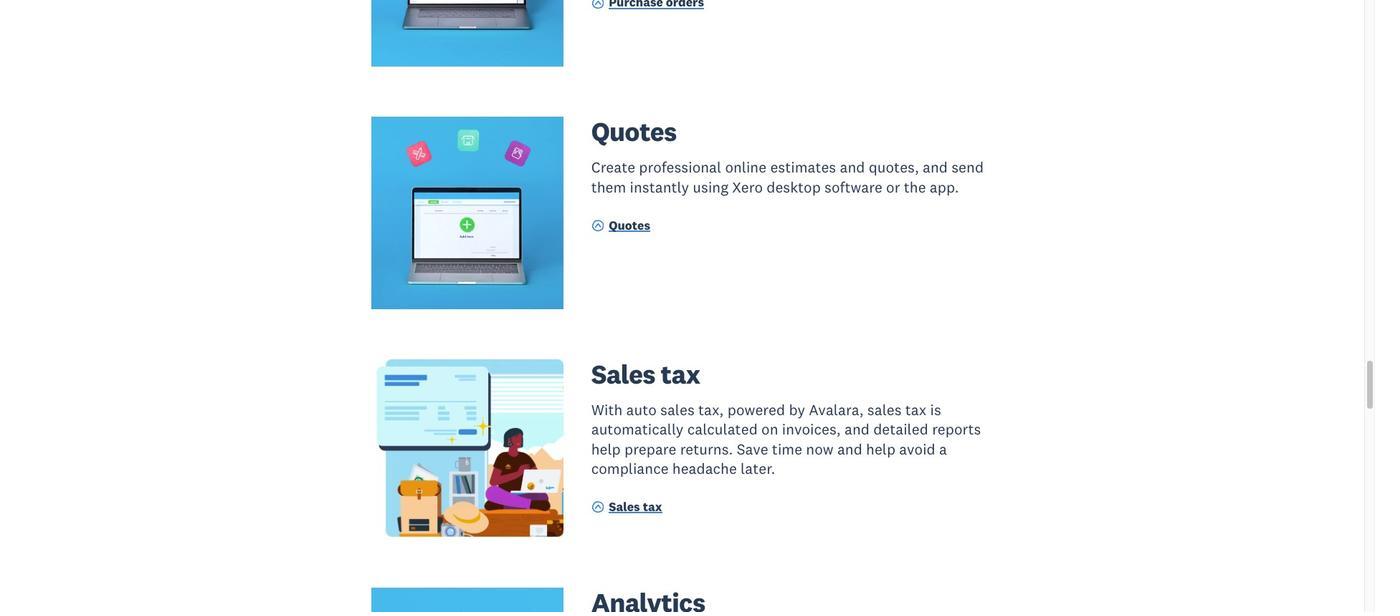 Task type: vqa. For each thing, say whether or not it's contained in the screenshot.
CREATE PROFESSIONAL ONLINE ESTIMATES AND QUOTES, AND SEND THEM INSTANTLY USING XERO DESKTOP SOFTWARE OR THE APP.
yes



Task type: locate. For each thing, give the bounding box(es) containing it.
quotes down them
[[609, 218, 650, 233]]

0 vertical spatial quotes
[[591, 115, 677, 149]]

sales tax
[[591, 358, 700, 391], [609, 499, 662, 515]]

tax down compliance on the bottom left
[[643, 499, 662, 515]]

sales tax inside button
[[609, 499, 662, 515]]

sales tax down compliance on the bottom left
[[609, 499, 662, 515]]

create
[[591, 158, 635, 177]]

tax
[[661, 358, 700, 391], [905, 401, 926, 420], [643, 499, 662, 515]]

tax inside sales tax button
[[643, 499, 662, 515]]

online
[[725, 158, 766, 177]]

sales up with
[[591, 358, 655, 391]]

1 horizontal spatial sales
[[867, 401, 902, 420]]

0 horizontal spatial help
[[591, 440, 621, 459]]

and
[[840, 158, 865, 177], [923, 158, 948, 177], [844, 420, 870, 440], [837, 440, 862, 459]]

1 vertical spatial quotes
[[609, 218, 650, 233]]

2 sales from the left
[[867, 401, 902, 420]]

with
[[591, 401, 622, 420]]

sales inside button
[[609, 499, 640, 515]]

tax up the tax,
[[661, 358, 700, 391]]

send
[[951, 158, 984, 177]]

app.
[[930, 178, 959, 197]]

1 vertical spatial tax
[[905, 401, 926, 420]]

create professional online estimates and quotes, and send them instantly using xero desktop software or the app.
[[591, 158, 984, 197]]

0 horizontal spatial sales
[[660, 401, 695, 420]]

1 vertical spatial sales tax
[[609, 499, 662, 515]]

sales tax button
[[591, 499, 662, 519]]

sales down compliance on the bottom left
[[609, 499, 640, 515]]

1 horizontal spatial help
[[866, 440, 895, 459]]

professional
[[639, 158, 721, 177]]

compliance
[[591, 459, 669, 479]]

with auto sales tax, powered by avalara, sales tax is automatically calculated on invoices, and detailed reports help prepare returns. save time now and help avoid a compliance headache later.
[[591, 401, 981, 479]]

2 vertical spatial tax
[[643, 499, 662, 515]]

is
[[930, 401, 941, 420]]

sales
[[591, 358, 655, 391], [609, 499, 640, 515]]

headache
[[672, 459, 737, 479]]

tax left is
[[905, 401, 926, 420]]

and up 'software'
[[840, 158, 865, 177]]

sales up detailed
[[867, 401, 902, 420]]

help up compliance on the bottom left
[[591, 440, 621, 459]]

sales tax up auto
[[591, 358, 700, 391]]

software
[[825, 178, 882, 197]]

sales left the tax,
[[660, 401, 695, 420]]

automatically
[[591, 420, 683, 440]]

desktop
[[767, 178, 821, 197]]

1 vertical spatial sales
[[609, 499, 640, 515]]

quotes
[[591, 115, 677, 149], [609, 218, 650, 233]]

sales
[[660, 401, 695, 420], [867, 401, 902, 420]]

by
[[789, 401, 805, 420]]

help
[[591, 440, 621, 459], [866, 440, 895, 459]]

quotes up create
[[591, 115, 677, 149]]

help down detailed
[[866, 440, 895, 459]]

prepare
[[624, 440, 676, 459]]



Task type: describe. For each thing, give the bounding box(es) containing it.
now
[[806, 440, 834, 459]]

0 vertical spatial sales
[[591, 358, 655, 391]]

time
[[772, 440, 802, 459]]

0 vertical spatial tax
[[661, 358, 700, 391]]

and right "now"
[[837, 440, 862, 459]]

reports
[[932, 420, 981, 440]]

avoid
[[899, 440, 935, 459]]

auto
[[626, 401, 657, 420]]

0 vertical spatial sales tax
[[591, 358, 700, 391]]

and down avalara,
[[844, 420, 870, 440]]

xero
[[732, 178, 763, 197]]

tax,
[[698, 401, 724, 420]]

1 sales from the left
[[660, 401, 695, 420]]

or
[[886, 178, 900, 197]]

quotes,
[[869, 158, 919, 177]]

instantly
[[630, 178, 689, 197]]

powered
[[727, 401, 785, 420]]

and up the app.
[[923, 158, 948, 177]]

a
[[939, 440, 947, 459]]

quotes button
[[591, 217, 650, 237]]

avalara,
[[809, 401, 864, 420]]

on
[[761, 420, 778, 440]]

detailed
[[873, 420, 928, 440]]

them
[[591, 178, 626, 197]]

estimates
[[770, 158, 836, 177]]

quotes inside quotes button
[[609, 218, 650, 233]]

save
[[737, 440, 768, 459]]

using
[[693, 178, 728, 197]]

1 help from the left
[[591, 440, 621, 459]]

tax inside with auto sales tax, powered by avalara, sales tax is automatically calculated on invoices, and detailed reports help prepare returns. save time now and help avoid a compliance headache later.
[[905, 401, 926, 420]]

returns.
[[680, 440, 733, 459]]

invoices,
[[782, 420, 841, 440]]

calculated
[[687, 420, 758, 440]]

2 help from the left
[[866, 440, 895, 459]]

later.
[[741, 459, 775, 479]]

the
[[904, 178, 926, 197]]



